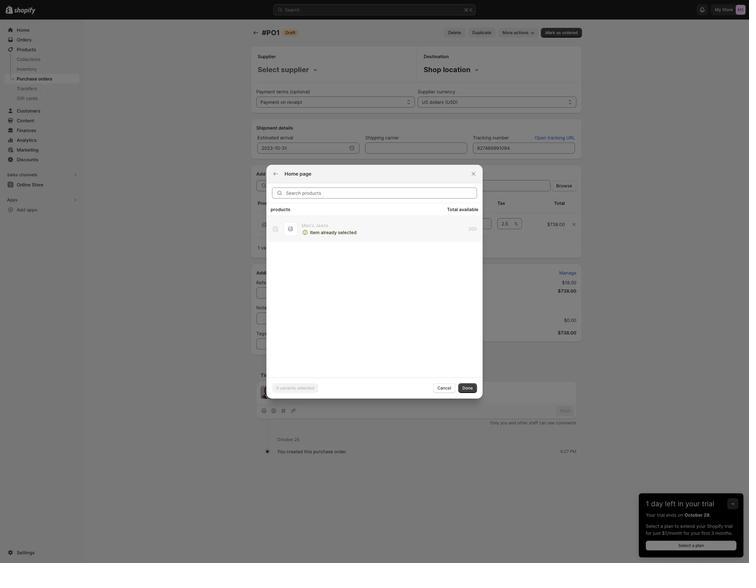 Task type: describe. For each thing, give the bounding box(es) containing it.
plan for select a plan
[[696, 544, 705, 549]]

purchase
[[17, 76, 37, 82]]

0 vertical spatial $738.00
[[548, 222, 565, 228]]

receipt
[[287, 99, 302, 105]]

additional
[[257, 270, 279, 276]]

supplier currency
[[418, 89, 456, 95]]

browse
[[557, 183, 573, 189]]

sales channels button
[[4, 170, 80, 180]]

only
[[491, 421, 500, 426]]

mark as ordered button
[[541, 28, 582, 38]]

done button
[[459, 384, 477, 393]]

manage
[[560, 270, 577, 276]]

duplicate link
[[469, 28, 496, 38]]

add apps
[[17, 207, 37, 213]]

2 vertical spatial your
[[691, 531, 701, 537]]

note
[[257, 305, 267, 311]]

shipping carrier
[[365, 135, 399, 141]]

tracking
[[473, 135, 492, 141]]

0 horizontal spatial to
[[268, 305, 273, 311]]

october inside 1 day left in your trial element
[[685, 513, 703, 519]]

details for shipment details
[[279, 125, 293, 131]]

$1/month
[[663, 531, 683, 537]]

1 variant on purchase order
[[258, 245, 316, 251]]

apps
[[27, 207, 37, 213]]

available
[[459, 207, 479, 212]]

dollars
[[430, 99, 444, 105]]

payment on receipt
[[261, 99, 302, 105]]

avatar with initials b n image
[[261, 386, 274, 400]]

men's jeans link
[[277, 219, 304, 225]]

men's inside home page "dialog"
[[302, 223, 315, 228]]

payment for payment on receipt
[[261, 99, 279, 105]]

plan for select a plan to extend your shopify trial for just $1/month for your first 3 months.
[[665, 524, 674, 530]]

$18.00 $738.00
[[558, 280, 577, 294]]

a for select a plan to extend your shopify trial for just $1/month for your first 3 months.
[[661, 524, 664, 530]]

purchase for order
[[284, 245, 304, 251]]

total available
[[447, 207, 479, 212]]

collections
[[17, 57, 41, 62]]

0 horizontal spatial jeans
[[291, 219, 304, 225]]

supplier
[[274, 305, 291, 311]]

cost
[[457, 201, 468, 206]]

comments
[[556, 421, 577, 426]]

add for add apps
[[17, 207, 26, 213]]

can
[[540, 421, 547, 426]]

discounts link
[[4, 155, 80, 165]]

just
[[654, 531, 661, 537]]

selected
[[338, 230, 357, 235]]

payment terms (optional)
[[257, 89, 311, 95]]

mark as ordered
[[546, 30, 578, 35]]

other
[[518, 421, 528, 426]]

3
[[712, 531, 715, 537]]

you
[[501, 421, 508, 426]]

a for select a plan
[[693, 544, 695, 549]]

tracking
[[548, 135, 565, 141]]

in
[[678, 500, 684, 509]]

settings
[[17, 551, 35, 556]]

cards
[[26, 96, 38, 101]]

your
[[646, 513, 656, 519]]

collections link
[[4, 54, 80, 64]]

sku
[[361, 201, 371, 206]]

men's jeans inside home page "dialog"
[[302, 223, 329, 228]]

note to supplier
[[257, 305, 291, 311]]

your inside 1 day left in your trial dropdown button
[[686, 500, 701, 509]]

shipment
[[257, 125, 278, 131]]

0 horizontal spatial trial
[[657, 513, 665, 519]]

1 vertical spatial your
[[697, 524, 706, 530]]

reference
[[257, 280, 278, 286]]

additional details
[[257, 270, 295, 276]]

to inside the select a plan to extend your shopify trial for just $1/month for your first 3 months.
[[675, 524, 680, 530]]

apps button
[[4, 195, 80, 205]]

your trial ends on october 28 .
[[646, 513, 711, 519]]

$0.00
[[564, 318, 577, 324]]

open
[[535, 135, 547, 141]]

delete
[[449, 30, 462, 35]]

duplicate
[[473, 30, 492, 35]]

trial inside dropdown button
[[703, 500, 715, 509]]

order
[[305, 245, 316, 251]]

variant
[[261, 245, 276, 251]]

purchase orders link
[[4, 74, 80, 84]]

payment for payment terms (optional)
[[257, 89, 275, 95]]

cancel button
[[434, 384, 456, 393]]

on inside 1 day left in your trial element
[[678, 513, 684, 519]]

left
[[666, 500, 676, 509]]

us dollars (usd)
[[422, 99, 458, 105]]

already
[[321, 230, 337, 235]]

home link
[[4, 25, 80, 35]]

sales
[[7, 172, 18, 178]]

#po1
[[262, 29, 280, 37]]

cancel
[[438, 386, 452, 391]]

item already selected
[[310, 230, 357, 235]]

timeline
[[261, 373, 281, 379]]

1 for 1 variant on purchase order
[[258, 245, 260, 251]]

2 for from the left
[[684, 531, 690, 537]]



Task type: locate. For each thing, give the bounding box(es) containing it.
1 horizontal spatial supplier
[[342, 201, 360, 206]]

0 vertical spatial total
[[554, 201, 565, 206]]

1 horizontal spatial home
[[285, 171, 299, 177]]

number for reference number
[[280, 280, 296, 286]]

1 vertical spatial payment
[[261, 99, 279, 105]]

only you and other staff can see comments
[[491, 421, 577, 426]]

0 horizontal spatial number
[[280, 280, 296, 286]]

1 for 1 day left in your trial
[[646, 500, 650, 509]]

add products
[[257, 171, 286, 177]]

select a plan link
[[646, 542, 737, 551]]

your right in
[[686, 500, 701, 509]]

shopify image
[[14, 7, 36, 14]]

shipping
[[365, 135, 384, 141]]

on
[[281, 99, 286, 105], [277, 245, 283, 251], [678, 513, 684, 519]]

0 horizontal spatial total
[[447, 207, 458, 212]]

select up the just
[[646, 524, 660, 530]]

0 vertical spatial purchase
[[284, 245, 304, 251]]

0 vertical spatial add
[[257, 171, 265, 177]]

supplier for supplier sku
[[342, 201, 360, 206]]

2 horizontal spatial supplier
[[418, 89, 436, 95]]

$18.00
[[562, 280, 577, 286]]

products up men's jeans link at the top of the page
[[258, 201, 278, 206]]

products left page
[[267, 171, 286, 177]]

total for total
[[554, 201, 565, 206]]

transfers
[[17, 86, 37, 91]]

products up men's jeans link at the top of the page
[[271, 207, 291, 212]]

settings link
[[4, 549, 80, 558]]

add for add products
[[257, 171, 265, 177]]

0 horizontal spatial add
[[17, 207, 26, 213]]

0 vertical spatial number
[[493, 135, 509, 141]]

us
[[422, 99, 429, 105]]

first
[[702, 531, 711, 537]]

products link
[[4, 45, 80, 54]]

0 horizontal spatial 1
[[258, 245, 260, 251]]

number right tracking
[[493, 135, 509, 141]]

1 vertical spatial number
[[280, 280, 296, 286]]

1 horizontal spatial number
[[493, 135, 509, 141]]

jeans up '1 variant on purchase order'
[[291, 219, 304, 225]]

reference number
[[257, 280, 296, 286]]

details for additional details
[[280, 270, 295, 276]]

details up reference number
[[280, 270, 295, 276]]

plan up $1/month
[[665, 524, 674, 530]]

terms
[[277, 89, 289, 95]]

ordered
[[563, 30, 578, 35]]

home for home
[[17, 27, 30, 33]]

supplier for supplier
[[258, 54, 276, 59]]

shopify
[[708, 524, 724, 530]]

jeans
[[291, 219, 304, 225], [316, 223, 329, 228]]

1 vertical spatial to
[[675, 524, 680, 530]]

1 horizontal spatial to
[[675, 524, 680, 530]]

Leave a comment... text field
[[278, 390, 573, 397]]

1 horizontal spatial a
[[693, 544, 695, 549]]

october 25
[[277, 438, 300, 443]]

to up $1/month
[[675, 524, 680, 530]]

1 vertical spatial details
[[280, 270, 295, 276]]

1 vertical spatial trial
[[657, 513, 665, 519]]

and
[[509, 421, 516, 426]]

supplier for supplier currency
[[418, 89, 436, 95]]

products inside home page "dialog"
[[271, 207, 291, 212]]

to right note
[[268, 305, 273, 311]]

1 left variant on the left top of the page
[[258, 245, 260, 251]]

1 horizontal spatial total
[[554, 201, 565, 206]]

0 vertical spatial on
[[281, 99, 286, 105]]

0 vertical spatial home
[[17, 27, 30, 33]]

1 left day
[[646, 500, 650, 509]]

jeans up already
[[316, 223, 329, 228]]

total for total available
[[447, 207, 458, 212]]

0 horizontal spatial october
[[277, 438, 294, 443]]

on right variant on the left top of the page
[[277, 245, 283, 251]]

add inside button
[[17, 207, 26, 213]]

select inside select a plan link
[[679, 544, 691, 549]]

select a plan
[[679, 544, 705, 549]]

october left '25'
[[277, 438, 294, 443]]

men's jeans up item
[[302, 223, 329, 228]]

trial
[[703, 500, 715, 509], [657, 513, 665, 519], [725, 524, 733, 530]]

0 vertical spatial details
[[279, 125, 293, 131]]

october
[[277, 438, 294, 443], [685, 513, 703, 519]]

1 horizontal spatial jeans
[[316, 223, 329, 228]]

open tracking url link
[[531, 133, 580, 143]]

1 vertical spatial october
[[685, 513, 703, 519]]

total down cost
[[447, 207, 458, 212]]

0 horizontal spatial select
[[646, 524, 660, 530]]

select
[[646, 524, 660, 530], [679, 544, 691, 549]]

supplier
[[258, 54, 276, 59], [418, 89, 436, 95], [342, 201, 360, 206]]

tax
[[498, 201, 506, 206]]

pm
[[571, 450, 577, 455]]

home left page
[[285, 171, 299, 177]]

1 vertical spatial supplier
[[418, 89, 436, 95]]

0 vertical spatial your
[[686, 500, 701, 509]]

1 horizontal spatial purchase
[[314, 450, 333, 455]]

supplier left sku at the top left of the page
[[342, 201, 360, 206]]

1 vertical spatial on
[[277, 245, 283, 251]]

1 horizontal spatial select
[[679, 544, 691, 549]]

draft
[[286, 30, 296, 35]]

⌘
[[465, 7, 469, 13]]

home
[[17, 27, 30, 33], [285, 171, 299, 177]]

1 inside dropdown button
[[646, 500, 650, 509]]

october up the "extend"
[[685, 513, 703, 519]]

gift cards
[[17, 96, 38, 101]]

to
[[268, 305, 273, 311], [675, 524, 680, 530]]

plan down first
[[696, 544, 705, 549]]

1 horizontal spatial for
[[684, 531, 690, 537]]

mark
[[546, 30, 556, 35]]

total down browse "button"
[[554, 201, 565, 206]]

supplier down #po1
[[258, 54, 276, 59]]

supplier up us
[[418, 89, 436, 95]]

2 vertical spatial $738.00
[[558, 331, 577, 336]]

currency
[[437, 89, 456, 95]]

1 vertical spatial products
[[258, 201, 278, 206]]

0 vertical spatial payment
[[257, 89, 275, 95]]

$738.00
[[548, 222, 565, 228], [558, 289, 577, 294], [558, 331, 577, 336]]

1 vertical spatial plan
[[696, 544, 705, 549]]

for
[[646, 531, 652, 537], [684, 531, 690, 537]]

ends
[[667, 513, 677, 519]]

search
[[285, 7, 300, 13]]

1 horizontal spatial trial
[[703, 500, 715, 509]]

1 horizontal spatial add
[[257, 171, 265, 177]]

payment down the terms
[[261, 99, 279, 105]]

created
[[287, 450, 303, 455]]

you
[[277, 450, 285, 455]]

channels
[[19, 172, 37, 178]]

2 vertical spatial on
[[678, 513, 684, 519]]

1
[[258, 245, 260, 251], [646, 500, 650, 509]]

1 horizontal spatial 1
[[646, 500, 650, 509]]

total
[[554, 201, 565, 206], [447, 207, 458, 212]]

home down shopify "image"
[[17, 27, 30, 33]]

purchase left order
[[284, 245, 304, 251]]

1 horizontal spatial men's
[[302, 223, 315, 228]]

as
[[557, 30, 561, 35]]

for left the just
[[646, 531, 652, 537]]

products up collections
[[17, 47, 36, 52]]

0 vertical spatial products
[[17, 47, 36, 52]]

trial inside the select a plan to extend your shopify trial for just $1/month for your first 3 months.
[[725, 524, 733, 530]]

1 vertical spatial 1
[[646, 500, 650, 509]]

trial right your on the right bottom of page
[[657, 513, 665, 519]]

Search products text field
[[286, 188, 477, 199]]

0 vertical spatial to
[[268, 305, 273, 311]]

0 vertical spatial trial
[[703, 500, 715, 509]]

products
[[17, 47, 36, 52], [258, 201, 278, 206]]

1 vertical spatial add
[[17, 207, 26, 213]]

extend
[[681, 524, 696, 530]]

select down the select a plan to extend your shopify trial for just $1/month for your first 3 months.
[[679, 544, 691, 549]]

1 horizontal spatial plan
[[696, 544, 705, 549]]

trial up months. on the bottom right
[[725, 524, 733, 530]]

a inside the select a plan to extend your shopify trial for just $1/month for your first 3 months.
[[661, 524, 664, 530]]

1 vertical spatial home
[[285, 171, 299, 177]]

0 vertical spatial select
[[646, 524, 660, 530]]

trial up 28
[[703, 500, 715, 509]]

0 horizontal spatial plan
[[665, 524, 674, 530]]

0 vertical spatial plan
[[665, 524, 674, 530]]

select a plan to extend your shopify trial for just $1/month for your first 3 months.
[[646, 524, 733, 537]]

0 vertical spatial october
[[277, 438, 294, 443]]

men's jeans up '1 variant on purchase order'
[[277, 219, 304, 225]]

0 horizontal spatial supplier
[[258, 54, 276, 59]]

payment left the terms
[[257, 89, 275, 95]]

4:27 pm
[[561, 450, 577, 455]]

orders
[[38, 76, 52, 82]]

total inside home page "dialog"
[[447, 207, 458, 212]]

home for home page
[[285, 171, 299, 177]]

on down payment terms (optional)
[[281, 99, 286, 105]]

plan
[[665, 524, 674, 530], [696, 544, 705, 549]]

gift cards link
[[4, 94, 80, 103]]

0 horizontal spatial home
[[17, 27, 30, 33]]

1 vertical spatial products
[[271, 207, 291, 212]]

for down the "extend"
[[684, 531, 690, 537]]

home inside home link
[[17, 27, 30, 33]]

k
[[470, 7, 473, 13]]

200
[[469, 226, 477, 232]]

1 vertical spatial $738.00
[[558, 289, 577, 294]]

0 vertical spatial products
[[267, 171, 286, 177]]

add
[[257, 171, 265, 177], [17, 207, 26, 213]]

0 horizontal spatial products
[[17, 47, 36, 52]]

0 horizontal spatial purchase
[[284, 245, 304, 251]]

day
[[652, 500, 664, 509]]

order.
[[335, 450, 347, 455]]

purchase right this
[[314, 450, 333, 455]]

select for select a plan
[[679, 544, 691, 549]]

select inside the select a plan to extend your shopify trial for just $1/month for your first 3 months.
[[646, 524, 660, 530]]

1 vertical spatial a
[[693, 544, 695, 549]]

gift
[[17, 96, 25, 101]]

discounts
[[17, 157, 38, 163]]

1 vertical spatial total
[[447, 207, 458, 212]]

your left first
[[691, 531, 701, 537]]

0 horizontal spatial a
[[661, 524, 664, 530]]

0 horizontal spatial for
[[646, 531, 652, 537]]

men's up item
[[302, 223, 315, 228]]

your up first
[[697, 524, 706, 530]]

your
[[686, 500, 701, 509], [697, 524, 706, 530], [691, 531, 701, 537]]

0 vertical spatial supplier
[[258, 54, 276, 59]]

(optional)
[[290, 89, 311, 95]]

2 vertical spatial trial
[[725, 524, 733, 530]]

a down the select a plan to extend your shopify trial for just $1/month for your first 3 months.
[[693, 544, 695, 549]]

done
[[463, 386, 473, 391]]

1 day left in your trial element
[[639, 512, 744, 558]]

this
[[304, 450, 312, 455]]

jeans inside home page "dialog"
[[316, 223, 329, 228]]

home page dialog
[[0, 165, 750, 399]]

(usd)
[[445, 99, 458, 105]]

home inside home page "dialog"
[[285, 171, 299, 177]]

tracking number
[[473, 135, 509, 141]]

browse button
[[552, 180, 577, 192]]

details up arrival
[[279, 125, 293, 131]]

1 horizontal spatial october
[[685, 513, 703, 519]]

manage button
[[555, 268, 581, 278]]

on right ends
[[678, 513, 684, 519]]

number down the additional details at the top of page
[[280, 280, 296, 286]]

1 horizontal spatial products
[[258, 201, 278, 206]]

select for select a plan to extend your shopify trial for just $1/month for your first 3 months.
[[646, 524, 660, 530]]

plan inside the select a plan to extend your shopify trial for just $1/month for your first 3 months.
[[665, 524, 674, 530]]

payment
[[257, 89, 275, 95], [261, 99, 279, 105]]

0 vertical spatial a
[[661, 524, 664, 530]]

2 vertical spatial supplier
[[342, 201, 360, 206]]

1 vertical spatial purchase
[[314, 450, 333, 455]]

you created this purchase order.
[[277, 450, 347, 455]]

1 vertical spatial select
[[679, 544, 691, 549]]

transfers link
[[4, 84, 80, 94]]

number for tracking number
[[493, 135, 509, 141]]

men's up '1 variant on purchase order'
[[277, 219, 290, 225]]

months.
[[716, 531, 733, 537]]

0 horizontal spatial men's
[[277, 219, 290, 225]]

purchase for order.
[[314, 450, 333, 455]]

1 for from the left
[[646, 531, 652, 537]]

arrival
[[280, 135, 293, 141]]

quantity
[[402, 201, 421, 206]]

0 vertical spatial 1
[[258, 245, 260, 251]]

sales channels
[[7, 172, 37, 178]]

a up the just
[[661, 524, 664, 530]]

2 horizontal spatial trial
[[725, 524, 733, 530]]

25
[[295, 438, 300, 443]]



Task type: vqa. For each thing, say whether or not it's contained in the screenshot.
0.00 text field
no



